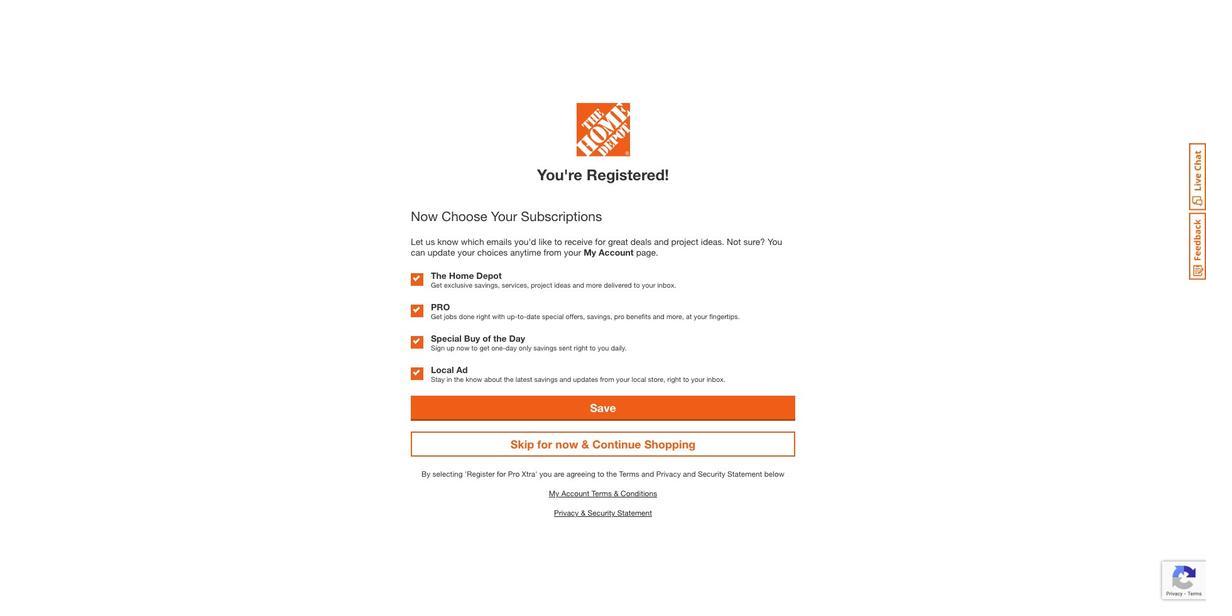 Task type: vqa. For each thing, say whether or not it's contained in the screenshot.
'The Home Depot Get exclusive savings, services, project ideas and more delivered to your inbox.'
yes



Task type: locate. For each thing, give the bounding box(es) containing it.
0 horizontal spatial for
[[497, 469, 506, 479]]

savings right the only
[[533, 344, 557, 352]]

your right the like
[[564, 247, 581, 258]]

pro
[[431, 302, 450, 312]]

anytime
[[510, 247, 541, 258]]

my for my account page.
[[584, 247, 596, 258]]

savings
[[533, 344, 557, 352], [534, 375, 558, 383]]

to right delivered
[[634, 281, 640, 289]]

from inside local ad stay in the know about the latest savings and updates from your local store, right to your inbox.
[[600, 375, 614, 383]]

home
[[449, 270, 474, 281]]

to up my account terms & conditions link
[[598, 469, 604, 479]]

savings inside local ad stay in the know about the latest savings and updates from your local store, right to your inbox.
[[534, 375, 558, 383]]

privacy down are
[[554, 508, 579, 518]]

my for my account terms & conditions
[[549, 489, 559, 498]]

updates
[[573, 375, 598, 383]]

sent
[[559, 344, 572, 352]]

1 vertical spatial from
[[600, 375, 614, 383]]

1 vertical spatial my
[[549, 489, 559, 498]]

get
[[431, 281, 442, 289], [431, 312, 442, 320]]

my
[[584, 247, 596, 258], [549, 489, 559, 498]]

from right anytime on the left of the page
[[544, 247, 562, 258]]

xtra'
[[522, 469, 537, 479]]

0 vertical spatial get
[[431, 281, 442, 289]]

2 vertical spatial right
[[667, 375, 681, 383]]

0 vertical spatial statement
[[727, 469, 762, 479]]

1 vertical spatial &
[[614, 489, 619, 498]]

let
[[411, 236, 423, 247]]

1 horizontal spatial now
[[556, 437, 578, 451]]

inbox. right store,
[[707, 375, 726, 383]]

from right updates
[[600, 375, 614, 383]]

my down are
[[549, 489, 559, 498]]

you left daily.
[[598, 344, 609, 352]]

your up 'home'
[[458, 247, 475, 258]]

0 vertical spatial know
[[437, 236, 459, 247]]

1 vertical spatial privacy
[[554, 508, 579, 518]]

now inside special buy of the day sign up now to get one-day only savings sent right to you daily.
[[457, 344, 470, 352]]

& up "agreeing"
[[581, 437, 589, 451]]

right right sent
[[574, 344, 588, 352]]

terms down by selecting 'register for pro xtra' you are agreeing to the terms and privacy and security statement below
[[592, 489, 612, 498]]

selecting
[[433, 469, 463, 479]]

inbox. up more,
[[657, 281, 676, 289]]

update
[[428, 247, 455, 258]]

can
[[411, 247, 425, 258]]

subscriptions
[[521, 209, 602, 224]]

skip for now & continue shopping
[[511, 437, 696, 451]]

1 vertical spatial project
[[531, 281, 552, 289]]

0 horizontal spatial now
[[457, 344, 470, 352]]

0 horizontal spatial from
[[544, 247, 562, 258]]

you
[[598, 344, 609, 352], [540, 469, 552, 479]]

are
[[554, 469, 564, 479]]

statement
[[727, 469, 762, 479], [617, 508, 652, 518]]

project left ideas
[[531, 281, 552, 289]]

the
[[493, 333, 507, 344], [454, 375, 464, 383], [504, 375, 514, 383], [606, 469, 617, 479]]

1 horizontal spatial right
[[574, 344, 588, 352]]

1 horizontal spatial know
[[466, 375, 482, 383]]

1 vertical spatial get
[[431, 312, 442, 320]]

& inside button
[[581, 437, 589, 451]]

1 vertical spatial inbox.
[[707, 375, 726, 383]]

get left exclusive
[[431, 281, 442, 289]]

by
[[422, 469, 431, 479]]

which
[[461, 236, 484, 247]]

page.
[[636, 247, 658, 258]]

0 vertical spatial savings
[[533, 344, 557, 352]]

1 horizontal spatial project
[[671, 236, 699, 247]]

0 vertical spatial account
[[599, 247, 634, 258]]

0 vertical spatial for
[[595, 236, 606, 247]]

0 horizontal spatial statement
[[617, 508, 652, 518]]

savings,
[[474, 281, 500, 289], [587, 312, 612, 320]]

0 horizontal spatial you
[[540, 469, 552, 479]]

get
[[480, 344, 489, 352]]

to right store,
[[683, 375, 689, 383]]

savings, inside pro get jobs done right with up-to-date special offers, savings, pro benefits and more, at your fingertips.
[[587, 312, 612, 320]]

1 horizontal spatial account
[[599, 247, 634, 258]]

right left "with"
[[477, 312, 490, 320]]

done
[[459, 312, 475, 320]]

my left great
[[584, 247, 596, 258]]

1 horizontal spatial terms
[[619, 469, 639, 479]]

know inside let us know which emails you'd like to receive for great deals and project ideas. not sure? you can update your choices anytime from your
[[437, 236, 459, 247]]

for left pro
[[497, 469, 506, 479]]

0 horizontal spatial right
[[477, 312, 490, 320]]

you're registered!
[[537, 166, 669, 183]]

right right store,
[[667, 375, 681, 383]]

to
[[554, 236, 562, 247], [634, 281, 640, 289], [472, 344, 478, 352], [590, 344, 596, 352], [683, 375, 689, 383], [598, 469, 604, 479]]

for left great
[[595, 236, 606, 247]]

pro
[[614, 312, 624, 320]]

get left jobs
[[431, 312, 442, 320]]

terms up conditions
[[619, 469, 639, 479]]

benefits
[[626, 312, 651, 320]]

1 vertical spatial statement
[[617, 508, 652, 518]]

ad
[[456, 364, 468, 375]]

0 vertical spatial terms
[[619, 469, 639, 479]]

account for page.
[[599, 247, 634, 258]]

1 vertical spatial savings
[[534, 375, 558, 383]]

to inside the home depot get exclusive savings, services, project ideas and more delivered to your inbox.
[[634, 281, 640, 289]]

your right delivered
[[642, 281, 655, 289]]

to right the like
[[554, 236, 562, 247]]

1 vertical spatial savings,
[[587, 312, 612, 320]]

pro
[[508, 469, 520, 479]]

& left conditions
[[614, 489, 619, 498]]

the left the latest
[[504, 375, 514, 383]]

1 horizontal spatial savings,
[[587, 312, 612, 320]]

1 vertical spatial know
[[466, 375, 482, 383]]

1 horizontal spatial inbox.
[[707, 375, 726, 383]]

2 horizontal spatial right
[[667, 375, 681, 383]]

1 vertical spatial for
[[537, 437, 552, 451]]

inbox.
[[657, 281, 676, 289], [707, 375, 726, 383]]

and right deals at the top right of page
[[654, 236, 669, 247]]

conditions
[[621, 489, 657, 498]]

privacy & security statement link
[[411, 508, 795, 518]]

& for conditions
[[614, 489, 619, 498]]

0 horizontal spatial terms
[[592, 489, 612, 498]]

1 horizontal spatial statement
[[727, 469, 762, 479]]

0 vertical spatial now
[[457, 344, 470, 352]]

depot
[[476, 270, 502, 281]]

jobs
[[444, 312, 457, 320]]

privacy & security statement
[[554, 508, 652, 518]]

and inside pro get jobs done right with up-to-date special offers, savings, pro benefits and more, at your fingertips.
[[653, 312, 665, 320]]

1 vertical spatial security
[[588, 508, 615, 518]]

know right us
[[437, 236, 459, 247]]

about
[[484, 375, 502, 383]]

savings right the latest
[[534, 375, 558, 383]]

0 vertical spatial &
[[581, 437, 589, 451]]

right
[[477, 312, 490, 320], [574, 344, 588, 352], [667, 375, 681, 383]]

0 horizontal spatial project
[[531, 281, 552, 289]]

1 vertical spatial terms
[[592, 489, 612, 498]]

now right up at the bottom left of page
[[457, 344, 470, 352]]

and
[[654, 236, 669, 247], [573, 281, 584, 289], [653, 312, 665, 320], [560, 375, 571, 383], [641, 469, 654, 479], [683, 469, 696, 479]]

1 horizontal spatial for
[[537, 437, 552, 451]]

get inside the home depot get exclusive savings, services, project ideas and more delivered to your inbox.
[[431, 281, 442, 289]]

choose
[[442, 209, 487, 224]]

1 get from the top
[[431, 281, 442, 289]]

day
[[506, 344, 517, 352]]

terms
[[619, 469, 639, 479], [592, 489, 612, 498]]

&
[[581, 437, 589, 451], [614, 489, 619, 498], [581, 508, 586, 518]]

1 vertical spatial right
[[574, 344, 588, 352]]

0 vertical spatial project
[[671, 236, 699, 247]]

2 vertical spatial &
[[581, 508, 586, 518]]

1 vertical spatial now
[[556, 437, 578, 451]]

statement down conditions
[[617, 508, 652, 518]]

savings inside special buy of the day sign up now to get one-day only savings sent right to you daily.
[[533, 344, 557, 352]]

now
[[457, 344, 470, 352], [556, 437, 578, 451]]

'register
[[465, 469, 495, 479]]

and left more,
[[653, 312, 665, 320]]

account left 'page.'
[[599, 247, 634, 258]]

0 horizontal spatial account
[[561, 489, 589, 498]]

0 horizontal spatial privacy
[[554, 508, 579, 518]]

1 horizontal spatial my
[[584, 247, 596, 258]]

0 vertical spatial inbox.
[[657, 281, 676, 289]]

0 horizontal spatial know
[[437, 236, 459, 247]]

your
[[458, 247, 475, 258], [564, 247, 581, 258], [642, 281, 655, 289], [694, 312, 707, 320], [616, 375, 630, 383], [691, 375, 705, 383]]

know left about
[[466, 375, 482, 383]]

1 horizontal spatial security
[[698, 469, 725, 479]]

project
[[671, 236, 699, 247], [531, 281, 552, 289]]

more,
[[666, 312, 684, 320]]

you'd
[[514, 236, 536, 247]]

statement left the below
[[727, 469, 762, 479]]

project inside let us know which emails you'd like to receive for great deals and project ideas. not sure? you can update your choices anytime from your
[[671, 236, 699, 247]]

now up are
[[556, 437, 578, 451]]

0 horizontal spatial savings,
[[474, 281, 500, 289]]

account
[[599, 247, 634, 258], [561, 489, 589, 498]]

and up conditions
[[641, 469, 654, 479]]

agreeing
[[566, 469, 596, 479]]

2 horizontal spatial for
[[595, 236, 606, 247]]

1 horizontal spatial you
[[598, 344, 609, 352]]

0 horizontal spatial security
[[588, 508, 615, 518]]

0 vertical spatial right
[[477, 312, 490, 320]]

0 vertical spatial you
[[598, 344, 609, 352]]

your right at
[[694, 312, 707, 320]]

from inside let us know which emails you'd like to receive for great deals and project ideas. not sure? you can update your choices anytime from your
[[544, 247, 562, 258]]

save
[[590, 400, 616, 414]]

1 horizontal spatial from
[[600, 375, 614, 383]]

local
[[431, 364, 454, 375]]

privacy
[[656, 469, 681, 479], [554, 508, 579, 518]]

with
[[492, 312, 505, 320]]

1 vertical spatial account
[[561, 489, 589, 498]]

0 horizontal spatial my
[[549, 489, 559, 498]]

0 vertical spatial my
[[584, 247, 596, 258]]

for right skip
[[537, 437, 552, 451]]

2 vertical spatial for
[[497, 469, 506, 479]]

account down "agreeing"
[[561, 489, 589, 498]]

receive
[[565, 236, 593, 247]]

0 vertical spatial savings,
[[474, 281, 500, 289]]

feedback link image
[[1189, 212, 1206, 280]]

0 vertical spatial from
[[544, 247, 562, 258]]

one-
[[491, 344, 506, 352]]

and left more
[[573, 281, 584, 289]]

2 get from the top
[[431, 312, 442, 320]]

the right of
[[493, 333, 507, 344]]

and left updates
[[560, 375, 571, 383]]

1 horizontal spatial privacy
[[656, 469, 681, 479]]

0 horizontal spatial inbox.
[[657, 281, 676, 289]]

project left ideas.
[[671, 236, 699, 247]]

sure?
[[743, 236, 765, 247]]

your inside the home depot get exclusive savings, services, project ideas and more delivered to your inbox.
[[642, 281, 655, 289]]

security
[[698, 469, 725, 479], [588, 508, 615, 518]]

savings, right 'home'
[[474, 281, 500, 289]]

you're
[[537, 166, 582, 183]]

of
[[483, 333, 491, 344]]

& down my account terms & conditions
[[581, 508, 586, 518]]

from
[[544, 247, 562, 258], [600, 375, 614, 383]]

to inside local ad stay in the know about the latest savings and updates from your local store, right to your inbox.
[[683, 375, 689, 383]]

you left are
[[540, 469, 552, 479]]

savings, left pro on the right
[[587, 312, 612, 320]]

privacy down 'shopping'
[[656, 469, 681, 479]]

0 vertical spatial privacy
[[656, 469, 681, 479]]



Task type: describe. For each thing, give the bounding box(es) containing it.
the home depot get exclusive savings, services, project ideas and more delivered to your inbox.
[[431, 270, 676, 289]]

& for continue
[[581, 437, 589, 451]]

to left get
[[472, 344, 478, 352]]

up-
[[507, 312, 518, 320]]

the
[[431, 270, 447, 281]]

my account terms & conditions link
[[411, 489, 795, 498]]

for inside "skip for now & continue shopping" button
[[537, 437, 552, 451]]

to inside let us know which emails you'd like to receive for great deals and project ideas. not sure? you can update your choices anytime from your
[[554, 236, 562, 247]]

choices
[[477, 247, 508, 258]]

know inside local ad stay in the know about the latest savings and updates from your local store, right to your inbox.
[[466, 375, 482, 383]]

and inside local ad stay in the know about the latest savings and updates from your local store, right to your inbox.
[[560, 375, 571, 383]]

the inside special buy of the day sign up now to get one-day only savings sent right to you daily.
[[493, 333, 507, 344]]

savings, inside the home depot get exclusive savings, services, project ideas and more delivered to your inbox.
[[474, 281, 500, 289]]

your right store,
[[691, 375, 705, 383]]

project inside the home depot get exclusive savings, services, project ideas and more delivered to your inbox.
[[531, 281, 552, 289]]

and down 'shopping'
[[683, 469, 696, 479]]

pro get jobs done right with up-to-date special offers, savings, pro benefits and more, at your fingertips.
[[431, 302, 740, 320]]

more
[[586, 281, 602, 289]]

special buy of the day sign up now to get one-day only savings sent right to you daily.
[[431, 333, 627, 352]]

1 vertical spatial you
[[540, 469, 552, 479]]

at
[[686, 312, 692, 320]]

now choose your subscriptions
[[411, 209, 602, 224]]

for inside let us know which emails you'd like to receive for great deals and project ideas. not sure? you can update your choices anytime from your
[[595, 236, 606, 247]]

and inside the home depot get exclusive savings, services, project ideas and more delivered to your inbox.
[[573, 281, 584, 289]]

get inside pro get jobs done right with up-to-date special offers, savings, pro benefits and more, at your fingertips.
[[431, 312, 442, 320]]

to-
[[518, 312, 526, 320]]

shopping
[[644, 437, 696, 451]]

special
[[431, 333, 462, 344]]

inbox. inside the home depot get exclusive savings, services, project ideas and more delivered to your inbox.
[[657, 281, 676, 289]]

you
[[768, 236, 782, 247]]

live chat image
[[1189, 143, 1206, 210]]

great
[[608, 236, 628, 247]]

emails
[[487, 236, 512, 247]]

special
[[542, 312, 564, 320]]

continue
[[592, 437, 641, 451]]

your
[[491, 209, 517, 224]]

0 vertical spatial security
[[698, 469, 725, 479]]

below
[[764, 469, 785, 479]]

delivered
[[604, 281, 632, 289]]

by selecting 'register for pro xtra' you are agreeing to the terms and privacy and security statement below
[[422, 469, 785, 479]]

the up my account terms & conditions
[[606, 469, 617, 479]]

account for terms
[[561, 489, 589, 498]]

now
[[411, 209, 438, 224]]

store,
[[648, 375, 665, 383]]

day
[[509, 333, 525, 344]]

inbox. inside local ad stay in the know about the latest savings and updates from your local store, right to your inbox.
[[707, 375, 726, 383]]

fingertips.
[[709, 312, 740, 320]]

stay
[[431, 375, 445, 383]]

my account terms & conditions
[[549, 489, 657, 498]]

latest
[[516, 375, 532, 383]]

exclusive
[[444, 281, 473, 289]]

thd logo image
[[576, 103, 630, 160]]

registered!
[[587, 166, 669, 183]]

offers,
[[566, 312, 585, 320]]

deals
[[631, 236, 652, 247]]

sign
[[431, 344, 445, 352]]

save button
[[411, 396, 795, 419]]

the right in
[[454, 375, 464, 383]]

local
[[632, 375, 646, 383]]

buy
[[464, 333, 480, 344]]

like
[[539, 236, 552, 247]]

skip for now & continue shopping button
[[411, 432, 795, 457]]

not
[[727, 236, 741, 247]]

your left local
[[616, 375, 630, 383]]

local ad stay in the know about the latest savings and updates from your local store, right to your inbox.
[[431, 364, 726, 383]]

us
[[426, 236, 435, 247]]

and inside let us know which emails you'd like to receive for great deals and project ideas. not sure? you can update your choices anytime from your
[[654, 236, 669, 247]]

date
[[526, 312, 540, 320]]

let us know which emails you'd like to receive for great deals and project ideas. not sure? you can update your choices anytime from your
[[411, 236, 782, 258]]

right inside pro get jobs done right with up-to-date special offers, savings, pro benefits and more, at your fingertips.
[[477, 312, 490, 320]]

only
[[519, 344, 532, 352]]

right inside local ad stay in the know about the latest savings and updates from your local store, right to your inbox.
[[667, 375, 681, 383]]

you inside special buy of the day sign up now to get one-day only savings sent right to you daily.
[[598, 344, 609, 352]]

daily.
[[611, 344, 627, 352]]

your inside pro get jobs done right with up-to-date special offers, savings, pro benefits and more, at your fingertips.
[[694, 312, 707, 320]]

now inside button
[[556, 437, 578, 451]]

ideas
[[554, 281, 571, 289]]

up
[[447, 344, 455, 352]]

my account page.
[[581, 247, 658, 258]]

to left daily.
[[590, 344, 596, 352]]

services,
[[502, 281, 529, 289]]

ideas.
[[701, 236, 724, 247]]

skip
[[511, 437, 534, 451]]

right inside special buy of the day sign up now to get one-day only savings sent right to you daily.
[[574, 344, 588, 352]]

in
[[447, 375, 452, 383]]



